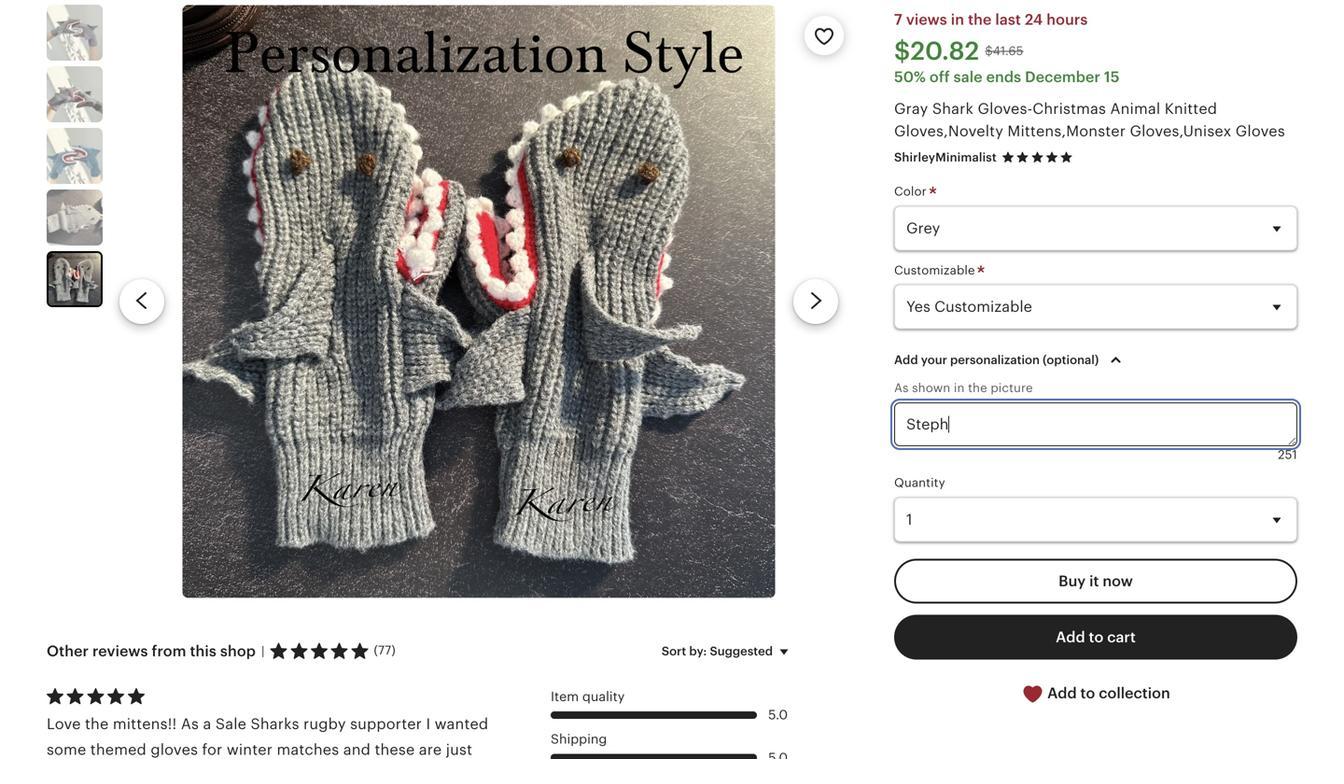 Task type: locate. For each thing, give the bounding box(es) containing it.
sale
[[216, 716, 247, 733]]

buy it now
[[1059, 573, 1133, 589]]

item quality
[[551, 689, 625, 704]]

in right shown
[[954, 381, 965, 395]]

251
[[1278, 448, 1298, 462]]

to left "collection"
[[1081, 685, 1096, 701]]

as inside love the mittens!! as a sale sharks rugby supporter i wanted some themed gloves for winter matches and these are jus
[[181, 716, 199, 733]]

gloves
[[151, 741, 198, 758]]

add to collection button
[[894, 671, 1298, 717]]

1 vertical spatial the
[[968, 381, 988, 395]]

|
[[261, 644, 265, 658]]

15
[[1104, 68, 1120, 85]]

shirleyminimalist
[[894, 150, 997, 164]]

knitted
[[1165, 100, 1218, 117]]

5.0
[[769, 707, 788, 722]]

december
[[1025, 68, 1101, 85]]

1 vertical spatial to
[[1081, 685, 1096, 701]]

by:
[[689, 644, 707, 658]]

add for add to cart
[[1056, 629, 1086, 645]]

gray
[[894, 100, 929, 117]]

sort
[[662, 644, 686, 658]]

add for add your personalization (optional)
[[894, 353, 918, 367]]

sharks
[[251, 716, 299, 733]]

0 vertical spatial the
[[968, 11, 992, 28]]

your
[[921, 353, 948, 367]]

Add your personalization (optional) text field
[[894, 402, 1298, 446]]

0 vertical spatial to
[[1089, 629, 1104, 645]]

gray shark gloves-christmas animal knitted glovesnovelty image 4 image
[[47, 190, 103, 246]]

the
[[968, 11, 992, 28], [968, 381, 988, 395], [85, 716, 109, 733]]

to
[[1089, 629, 1104, 645], [1081, 685, 1096, 701]]

wanted
[[435, 716, 489, 733]]

in for shown
[[954, 381, 965, 395]]

mittens!!
[[113, 716, 177, 733]]

the down "personalization"
[[968, 381, 988, 395]]

gloves-
[[978, 100, 1033, 117]]

in for views
[[951, 11, 965, 28]]

winter
[[227, 741, 273, 758]]

add
[[894, 353, 918, 367], [1056, 629, 1086, 645], [1048, 685, 1077, 701]]

in
[[951, 11, 965, 28], [954, 381, 965, 395]]

sort by: suggested button
[[648, 632, 810, 671]]

2 vertical spatial the
[[85, 716, 109, 733]]

love the mittens!! as a sale sharks rugby supporter i wanted some themed gloves for winter matches and these are jus
[[47, 716, 489, 759]]

$20.82 $41.65
[[894, 37, 1024, 66]]

in right views
[[951, 11, 965, 28]]

(77)
[[374, 643, 396, 657]]

the left last
[[968, 11, 992, 28]]

gloves,novelty
[[894, 123, 1004, 139]]

it
[[1090, 573, 1099, 589]]

to inside add to cart button
[[1089, 629, 1104, 645]]

to inside add to collection button
[[1081, 685, 1096, 701]]

add down add to cart
[[1048, 685, 1077, 701]]

add left cart
[[1056, 629, 1086, 645]]

add left your
[[894, 353, 918, 367]]

1 vertical spatial as
[[181, 716, 199, 733]]

now
[[1103, 573, 1133, 589]]

as left shown
[[894, 381, 909, 395]]

to left cart
[[1089, 629, 1104, 645]]

collection
[[1099, 685, 1171, 701]]

quality
[[583, 689, 625, 704]]

0 vertical spatial add
[[894, 353, 918, 367]]

2 vertical spatial add
[[1048, 685, 1077, 701]]

gray shark gloves-christmas animal knitted glovesnovelty image 5 image
[[182, 5, 776, 598], [49, 253, 101, 305]]

as shown in the picture
[[894, 381, 1033, 395]]

1 vertical spatial add
[[1056, 629, 1086, 645]]

add to cart button
[[894, 615, 1298, 659]]

gray shark gloves-christmas animal knitted gloves,novelty mittens,monster gloves,unisex gloves
[[894, 100, 1286, 139]]

other reviews from this shop
[[47, 643, 256, 660]]

from
[[152, 643, 186, 660]]

0 horizontal spatial gray shark gloves-christmas animal knitted glovesnovelty image 5 image
[[49, 253, 101, 305]]

the for last
[[968, 11, 992, 28]]

add your personalization (optional) button
[[880, 340, 1141, 380]]

cart
[[1108, 629, 1136, 645]]

hours
[[1047, 11, 1088, 28]]

gloves
[[1236, 123, 1286, 139]]

this
[[190, 643, 217, 660]]

0 vertical spatial in
[[951, 11, 965, 28]]

0 vertical spatial as
[[894, 381, 909, 395]]

0 horizontal spatial as
[[181, 716, 199, 733]]

add inside dropdown button
[[894, 353, 918, 367]]

shirleyminimalist link
[[894, 150, 997, 164]]

item
[[551, 689, 579, 704]]

other
[[47, 643, 89, 660]]

the right love at the bottom of the page
[[85, 716, 109, 733]]

mittens,monster
[[1008, 123, 1126, 139]]

the for picture
[[968, 381, 988, 395]]

add for add to collection
[[1048, 685, 1077, 701]]

as left a
[[181, 716, 199, 733]]

animal
[[1111, 100, 1161, 117]]

1 vertical spatial in
[[954, 381, 965, 395]]

supporter
[[350, 716, 422, 733]]

as
[[894, 381, 909, 395], [181, 716, 199, 733]]



Task type: describe. For each thing, give the bounding box(es) containing it.
50%
[[894, 68, 926, 85]]

add to cart
[[1056, 629, 1136, 645]]

a
[[203, 716, 211, 733]]

views
[[906, 11, 948, 28]]

7 views in the last 24 hours
[[894, 11, 1088, 28]]

suggested
[[710, 644, 773, 658]]

christmas
[[1033, 100, 1106, 117]]

rugby
[[303, 716, 346, 733]]

these
[[375, 741, 415, 758]]

i
[[426, 716, 431, 733]]

personalization
[[950, 353, 1040, 367]]

gloves,unisex
[[1130, 123, 1232, 139]]

last
[[996, 11, 1021, 28]]

ends
[[987, 68, 1022, 85]]

sale
[[954, 68, 983, 85]]

matches
[[277, 741, 339, 758]]

and
[[343, 741, 371, 758]]

sort by: suggested
[[662, 644, 773, 658]]

(optional)
[[1043, 353, 1099, 367]]

24
[[1025, 11, 1043, 28]]

quantity
[[894, 476, 946, 490]]

color
[[894, 185, 930, 199]]

themed
[[90, 741, 147, 758]]

1 horizontal spatial gray shark gloves-christmas animal knitted glovesnovelty image 5 image
[[182, 5, 776, 598]]

1 horizontal spatial as
[[894, 381, 909, 395]]

add your personalization (optional)
[[894, 353, 1099, 367]]

$20.82
[[894, 37, 980, 66]]

picture
[[991, 381, 1033, 395]]

shop
[[220, 643, 256, 660]]

7
[[894, 11, 903, 28]]

shipping
[[551, 732, 607, 746]]

are
[[419, 741, 442, 758]]

customizable
[[894, 263, 979, 277]]

reviews
[[92, 643, 148, 660]]

gray shark gloves-christmas animal knitted glovesnovelty image 2 image
[[47, 66, 103, 122]]

shown
[[912, 381, 951, 395]]

50% off sale ends december 15
[[894, 68, 1120, 85]]

add to collection
[[1044, 685, 1171, 701]]

$41.65
[[985, 44, 1024, 58]]

the inside love the mittens!! as a sale sharks rugby supporter i wanted some themed gloves for winter matches and these are jus
[[85, 716, 109, 733]]

gray shark gloves-christmas animal knitted glovesnovelty image 3 image
[[47, 128, 103, 184]]

gray shark gloves-christmas animal knitted glovesnovelty image 1 image
[[47, 5, 103, 61]]

buy
[[1059, 573, 1086, 589]]

shark
[[933, 100, 974, 117]]

to for collection
[[1081, 685, 1096, 701]]

to for cart
[[1089, 629, 1104, 645]]

some
[[47, 741, 86, 758]]

off
[[930, 68, 950, 85]]

love
[[47, 716, 81, 733]]

buy it now button
[[894, 559, 1298, 603]]

for
[[202, 741, 223, 758]]



Task type: vqa. For each thing, say whether or not it's contained in the screenshot.
photos
no



